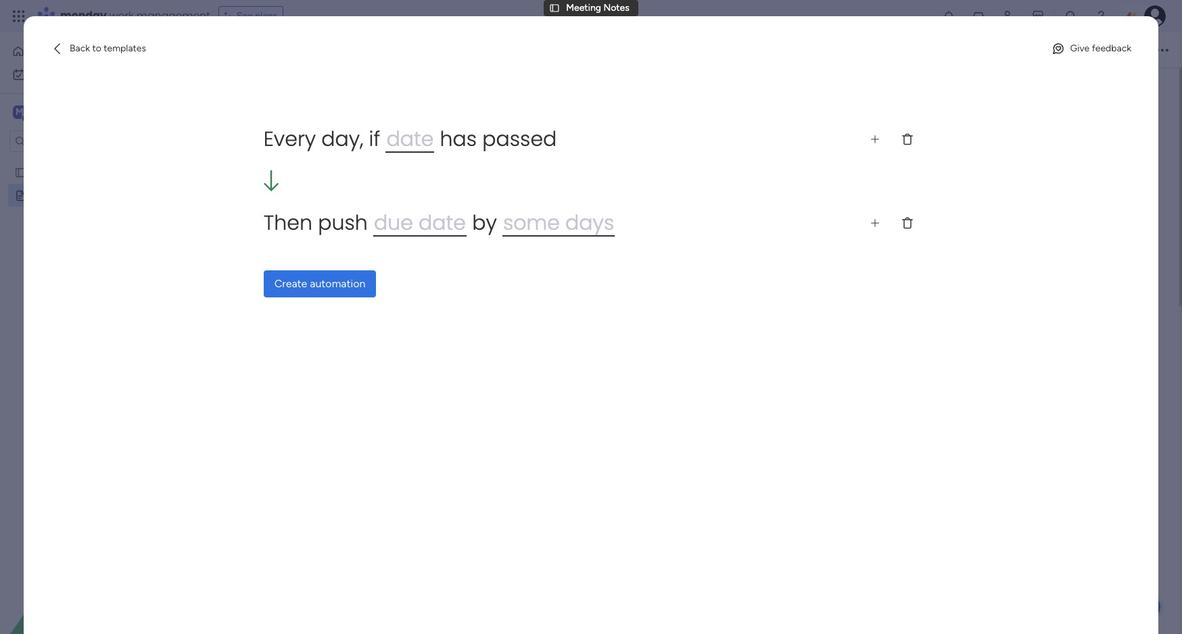 Task type: vqa. For each thing, say whether or not it's contained in the screenshot.
NOTIFICATIONS Icon
yes



Task type: locate. For each thing, give the bounding box(es) containing it.
2 image
[[448, 446, 452, 450], [448, 487, 452, 491], [448, 527, 452, 531], [448, 583, 452, 587]]

create
[[274, 277, 307, 290]]

create automation button
[[264, 271, 376, 298]]

meeting inside meeting notes list box
[[32, 189, 67, 201]]

every
[[264, 125, 316, 154]]

meeting
[[566, 2, 601, 13], [415, 116, 515, 150], [32, 189, 67, 201], [417, 221, 497, 247]]

workspace selection element
[[13, 104, 113, 122]]

create automation
[[274, 277, 365, 290]]

home link
[[8, 41, 164, 62]]

passed
[[482, 125, 557, 154]]

date
[[386, 125, 434, 154], [419, 209, 466, 238]]

kendall parks image
[[1144, 5, 1166, 27]]

date right if
[[386, 125, 434, 154]]

automation
[[310, 277, 365, 290]]

notes inside meeting notes field
[[520, 116, 591, 150]]

by
[[472, 209, 497, 238]]

3 2 image from the top
[[448, 527, 452, 531]]

0 vertical spatial 2 image
[[448, 467, 452, 471]]

monday work management
[[60, 8, 210, 24]]

meeting notes
[[566, 2, 629, 13], [415, 116, 591, 150], [32, 189, 95, 201], [417, 221, 562, 247]]

search everything image
[[1064, 9, 1078, 23]]

meeting notes list box
[[0, 158, 172, 389]]

notifications image
[[942, 9, 955, 23]]

workspace
[[57, 105, 111, 118]]

0 vertical spatial date
[[386, 125, 434, 154]]

main workspace
[[31, 105, 111, 118]]

back
[[70, 43, 90, 54]]

day,
[[321, 125, 363, 154]]

notes
[[603, 2, 629, 13], [520, 116, 591, 150], [69, 189, 95, 201], [502, 221, 562, 247]]

main
[[31, 105, 55, 118]]

1 vertical spatial 2 image
[[448, 563, 452, 567]]

see plans button
[[218, 6, 283, 26]]

invite members image
[[1001, 9, 1015, 23]]

help image
[[1094, 9, 1108, 23]]

then push due date by some days
[[264, 209, 614, 238]]

meeting inside meeting notes field
[[415, 116, 515, 150]]

monday
[[60, 8, 107, 24]]

2 image
[[448, 467, 452, 471], [448, 563, 452, 567]]

1 2 image from the top
[[448, 467, 452, 471]]

feedback
[[1092, 43, 1131, 54]]

share button
[[1087, 39, 1143, 61]]

1 2 image from the top
[[448, 446, 452, 450]]

m
[[16, 106, 24, 118]]

give feedback
[[1070, 43, 1131, 54]]

public board image
[[14, 166, 27, 179]]

option
[[0, 160, 172, 163]]

lottie animation image
[[0, 498, 172, 634]]

see plans
[[236, 10, 277, 22]]

1 vertical spatial date
[[419, 209, 466, 238]]

date left by
[[419, 209, 466, 238]]



Task type: describe. For each thing, give the bounding box(es) containing it.
give feedback link
[[1046, 38, 1137, 59]]

if
[[369, 125, 380, 154]]

date for if
[[386, 125, 434, 154]]

meeting notes inside field
[[415, 116, 591, 150]]

give
[[1070, 43, 1090, 54]]

then
[[264, 209, 312, 238]]

update feed image
[[972, 9, 985, 23]]

monday marketplace image
[[1031, 9, 1045, 23]]

see
[[236, 10, 253, 22]]

management
[[136, 8, 210, 24]]

some
[[503, 209, 560, 238]]

lottie animation element
[[0, 498, 172, 634]]

work
[[109, 8, 134, 24]]

every day, if date has passed
[[264, 125, 557, 154]]

days
[[565, 209, 614, 238]]

notes inside meeting notes list box
[[69, 189, 95, 201]]

meeting notes inside list box
[[32, 189, 95, 201]]

share
[[1112, 44, 1137, 55]]

select product image
[[12, 9, 26, 23]]

give feedback button
[[1046, 38, 1137, 59]]

2 2 image from the top
[[448, 563, 452, 567]]

workspace image
[[13, 105, 26, 120]]

date for due
[[419, 209, 466, 238]]

plans
[[255, 10, 277, 22]]

back to templates button
[[45, 38, 151, 59]]

public board image
[[14, 189, 27, 202]]

v2 ellipsis image
[[1156, 41, 1168, 59]]

home option
[[8, 41, 164, 62]]

to
[[92, 43, 101, 54]]

home
[[30, 45, 56, 57]]

4 2 image from the top
[[448, 583, 452, 587]]

due
[[374, 209, 413, 238]]

push
[[318, 209, 368, 238]]

has
[[440, 125, 477, 154]]

templates
[[104, 43, 146, 54]]

2 2 image from the top
[[448, 487, 452, 491]]

back to templates
[[70, 43, 146, 54]]

Meeting Notes field
[[412, 116, 594, 151]]



